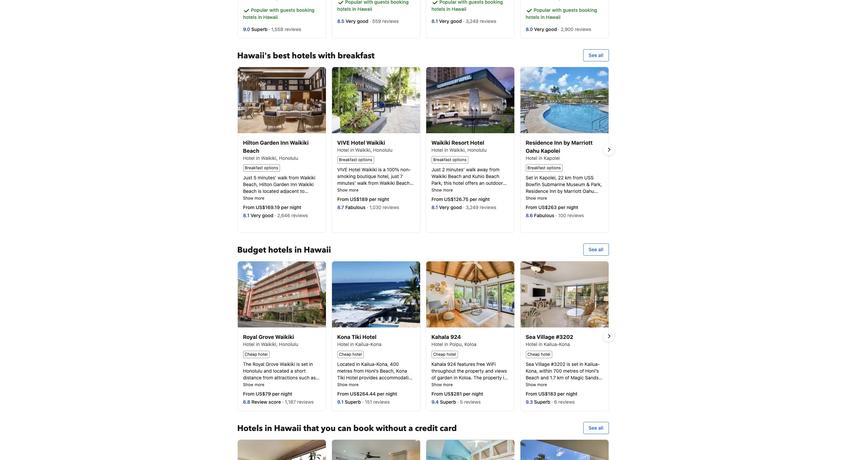 Task type: describe. For each thing, give the bounding box(es) containing it.
a left credit
[[409, 424, 413, 435]]

is inside the royal grove waikiki is set in honolulu and located a short distance from attractions such as waikiki beach, international market place, and the famed duke paoa kahanamoku statue.
[[296, 362, 300, 367]]

6
[[554, 400, 557, 405]]

sea village #3202 is set in kailua- kona, within 700 metres of honl's beach and 1.7 km of magic sands beach.
[[526, 362, 600, 388]]

in inside vive hotel waikiki hotel in waikiki, honolulu
[[350, 147, 354, 153]]

per for vive hotel waikiki
[[369, 197, 377, 203]]

to
[[300, 189, 305, 194]]

superb for kona tiki hotel
[[345, 400, 361, 405]]

0 vertical spatial property
[[465, 368, 484, 374]]

scored 8.6 element
[[526, 213, 534, 219]]

koloa
[[465, 342, 477, 348]]

bowfin
[[526, 182, 541, 188]]

next image for hawaii's best hotels with breakfast
[[605, 146, 613, 154]]

inn inside just 5 minutes' walk from waikiki beach, hilton garden inn waikiki beach is located adjacent to shopping and dining areas. an outdoor swimming pool is featured onsite.
[[291, 182, 297, 188]]

sea village #3202, hotel in kailua-kona image
[[520, 262, 609, 328]]

with up 9.0 superb 1,558 reviews
[[269, 7, 279, 13]]

pool,
[[396, 382, 407, 388]]

from us$126.75 per night 8.1 very good 3,249 reviews
[[432, 197, 498, 211]]

rooms
[[337, 194, 351, 200]]

honl's inside sea village #3202 is set in kailua- kona, within 700 metres of honl's beach and 1.7 km of magic sands beach.
[[585, 368, 599, 374]]

city
[[386, 194, 394, 200]]

marriott inside set in kapolei, 22 km from uss bowfin submarine museum & park, residence inn by marriott oahu kapolei offers accommodation with free bikes, private parking, a restaurant and a bar.
[[564, 189, 582, 194]]

night for residence inn by marriott oahu kapolei
[[567, 205, 578, 211]]

rated superb element for kona tiki hotel
[[345, 400, 362, 405]]

and inside just 5 minutes' walk from waikiki beach, hilton garden inn waikiki beach is located adjacent to shopping and dining areas. an outdoor swimming pool is featured onsite.
[[265, 195, 273, 201]]

village for sea village #3202 hotel in kailua-kona
[[537, 335, 555, 341]]

1.7
[[550, 375, 556, 381]]

show for royal grove waikiki
[[243, 383, 254, 388]]

royal grove waikiki hotel in waikiki, honolulu
[[243, 335, 298, 348]]

guests up 8.1 very good 3,249 reviews
[[469, 0, 484, 5]]

free inside "kahala 924 features free wifi throughout the property and views of garden in koloa. the property is set 29 km from wailua falls, 30 km from lydgate state park and 48 km from waimea canyon."
[[477, 362, 485, 367]]

waimea
[[443, 396, 460, 401]]

set inside the royal grove waikiki is set in honolulu and located a short distance from attractions such as waikiki beach, international market place, and the famed duke paoa kahanamoku statue.
[[301, 362, 308, 367]]

show for vive hotel waikiki
[[337, 188, 348, 193]]

show more button for residence inn by marriott oahu kapolei
[[526, 195, 547, 201]]

falls,
[[482, 382, 493, 388]]

per for sea village #3202
[[558, 391, 565, 397]]

facilities.
[[359, 396, 379, 401]]

show for sea village #3202
[[526, 383, 536, 388]]

attractions
[[274, 375, 298, 381]]

waikiki resort hotel, hotel in honolulu image
[[426, 67, 514, 134]]

smoking
[[337, 174, 356, 180]]

within
[[539, 368, 552, 374]]

breakfast for residence inn by marriott oahu kapolei
[[528, 166, 546, 171]]

popular with guests booking hotels in hawaii up 8.1 very good 3,249 reviews
[[432, 0, 503, 12]]

reviews inside from us$263 per night 8.6 fabulous 100 reviews
[[568, 213, 584, 219]]

us$189
[[350, 197, 368, 203]]

hotel inside residence inn by marriott oahu kapolei hotel in kapolei
[[526, 155, 538, 161]]

beach.
[[526, 382, 541, 388]]

guests up 2,900
[[563, 7, 578, 13]]

wailua
[[466, 382, 480, 388]]

or
[[395, 194, 399, 200]]

resort
[[452, 140, 469, 146]]

tiki inside located in kailua-kona, 400 metres from honl's beach, kona tiki hotel provides accommodation with an outdoor swimming pool, free private parking, a garden and barbecue facilities.
[[337, 375, 345, 381]]

royal grove waikiki, hotel in honolulu image
[[238, 262, 326, 328]]

from inside located in kailua-kona, 400 metres from honl's beach, kona tiki hotel provides accommodation with an outdoor swimming pool, free private parking, a garden and barbecue facilities.
[[354, 368, 364, 374]]

8.7
[[337, 205, 344, 211]]

2 horizontal spatial of
[[580, 368, 584, 374]]

hotels right best
[[292, 50, 316, 62]]

night for vive hotel waikiki
[[378, 197, 389, 203]]

from us$264.44 per night 9.1 superb 151 reviews
[[337, 391, 397, 405]]

such
[[299, 375, 310, 381]]

the inside the royal grove waikiki is set in honolulu and located a short distance from attractions such as waikiki beach, international market place, and the famed duke paoa kahanamoku statue.
[[243, 362, 251, 367]]

very for 8.0
[[534, 26, 544, 32]]

rated superb element right 9.0
[[251, 26, 269, 32]]

by inside set in kapolei, 22 km from uss bowfin submarine museum & park, residence inn by marriott oahu kapolei offers accommodation with free bikes, private parking, a restaurant and a bar.
[[558, 189, 563, 194]]

modern
[[381, 187, 398, 193]]

views.
[[337, 201, 351, 207]]

2,900
[[561, 26, 574, 32]]

good for 2,900 reviews
[[546, 26, 557, 32]]

rated superb element for sea village #3202
[[534, 400, 552, 405]]

from 3,249 reviews element for topmost scored 8.1 element
[[463, 18, 498, 24]]

good for 559 reviews
[[357, 18, 369, 24]]

from 2,900 reviews element
[[558, 26, 593, 32]]

set in kapolei, 22 km from uss bowfin submarine museum & park, residence inn by marriott oahu kapolei offers accommodation with free bikes, private parking, a restaurant and a bar.
[[526, 175, 603, 215]]

in inside kona tiki hotel hotel in kailua-kona
[[350, 342, 354, 348]]

from us$189 per night 8.7 fabulous 1,030 reviews
[[337, 197, 401, 211]]

in inside kahala 924 hotel in poipu, koloa
[[445, 342, 448, 348]]

accommodation inside set in kapolei, 22 km from uss bowfin submarine museum & park, residence inn by marriott oahu kapolei offers accommodation with free bikes, private parking, a restaurant and a bar.
[[557, 195, 592, 201]]

from 6 reviews element
[[552, 400, 576, 405]]

scored 9.4 element
[[432, 400, 440, 405]]

see for hawaii's best hotels with breakfast
[[589, 52, 597, 58]]

per for kona tiki hotel
[[377, 391, 385, 397]]

with inside located in kailua-kona, 400 metres from honl's beach, kona tiki hotel provides accommodation with an outdoor swimming pool, free private parking, a garden and barbecue facilities.
[[337, 382, 346, 388]]

100
[[558, 213, 566, 219]]

waikiki inside hilton garden inn waikiki beach hotel in waikiki, honolulu
[[290, 140, 309, 146]]

scored 8.5 element
[[337, 18, 346, 24]]

us$183
[[539, 391, 556, 397]]

from us$183 per night 9.3 superb 6 reviews
[[526, 391, 578, 405]]

from us$79 per night 6.8 review score 1,187 reviews
[[243, 391, 315, 405]]

offers inside vive hotel waikiki is a 100% non- smoking boutique hotel, just 7 minutes' walk from waikiki beach, offers free wifi and modern guest rooms with mountain, city or ocean views.
[[337, 187, 350, 193]]

the inside the royal grove waikiki is set in honolulu and located a short distance from attractions such as waikiki beach, international market place, and the famed duke paoa kahanamoku statue.
[[267, 389, 274, 395]]

sands
[[585, 375, 599, 381]]

with up 8.0 very good 2,900 reviews
[[552, 7, 562, 13]]

km right 30
[[501, 382, 508, 388]]

hawaii's best hotels with breakfast
[[237, 50, 375, 62]]

poipu,
[[450, 342, 463, 348]]

waikiki, for hotel
[[355, 147, 372, 153]]

from 151 reviews element
[[362, 400, 391, 405]]

superb for kahala 924
[[440, 400, 456, 405]]

popular up 8.1 very good 3,249 reviews
[[440, 0, 457, 5]]

parking, inside located in kailua-kona, 400 metres from honl's beach, kona tiki hotel provides accommodation with an outdoor swimming pool, free private parking, a garden and barbecue facilities.
[[364, 389, 381, 395]]

state
[[462, 389, 473, 395]]

in inside "kahala 924 features free wifi throughout the property and views of garden in koloa. the property is set 29 km from wailua falls, 30 km from lydgate state park and 48 km from waimea canyon."
[[454, 375, 458, 381]]

in inside hilton garden inn waikiki beach hotel in waikiki, honolulu
[[256, 155, 260, 161]]

and inside sea village #3202 is set in kailua- kona, within 700 metres of honl's beach and 1.7 km of magic sands beach.
[[541, 375, 549, 381]]

kahala 924, hotel in koloa image
[[426, 262, 514, 328]]

located
[[337, 362, 355, 367]]

show for waikiki resort hotel
[[432, 188, 442, 193]]

in inside sea village #3202 hotel in kailua-kona
[[539, 342, 543, 348]]

inn inside residence inn by marriott oahu kapolei hotel in kapolei
[[554, 140, 563, 146]]

marriott inside residence inn by marriott oahu kapolei hotel in kapolei
[[572, 140, 593, 146]]

just 5 minutes' walk from waikiki beach, hilton garden inn waikiki beach is located adjacent to shopping and dining areas. an outdoor swimming pool is featured onsite.
[[243, 175, 319, 215]]

1,187
[[285, 400, 296, 405]]

more for royal
[[255, 383, 264, 388]]

8.5
[[337, 18, 344, 24]]

waikiki, for grove
[[261, 342, 278, 348]]

canyon.
[[462, 396, 479, 401]]

credit
[[415, 424, 438, 435]]

with up 8.1 very good 3,249 reviews
[[458, 0, 467, 5]]

show for residence inn by marriott oahu kapolei
[[526, 196, 536, 201]]

924 for kahala 924 features free wifi throughout the property and views of garden in koloa. the property is set 29 km from wailua falls, 30 km from lydgate state park and 48 km from waimea canyon.
[[447, 362, 456, 367]]

hotels up 8.1 very good 3,249 reviews
[[432, 6, 445, 12]]

minutes' inside just 5 minutes' walk from waikiki beach, hilton garden inn waikiki beach is located adjacent to shopping and dining areas. an outdoor swimming pool is featured onsite.
[[258, 175, 276, 181]]

popular with guests booking hotels in hawaii up 1,558
[[243, 7, 314, 20]]

inn inside hilton garden inn waikiki beach hotel in waikiki, honolulu
[[280, 140, 289, 146]]

in inside sea village #3202 is set in kailua- kona, within 700 metres of honl's beach and 1.7 km of magic sands beach.
[[580, 362, 584, 367]]

cheap hotel for royal
[[245, 352, 268, 357]]

beach inside hilton garden inn waikiki beach hotel in waikiki, honolulu
[[243, 148, 259, 154]]

and up us$79
[[264, 368, 272, 374]]

residence inn by marriott oahu kapolei hotel in kapolei
[[526, 140, 593, 161]]

show more button for waikiki resort hotel
[[432, 187, 453, 193]]

just
[[391, 174, 399, 180]]

the royal grove waikiki is set in honolulu and located a short distance from attractions such as waikiki beach, international market place, and the famed duke paoa kahanamoku statue.
[[243, 362, 319, 401]]

free inside located in kailua-kona, 400 metres from honl's beach, kona tiki hotel provides accommodation with an outdoor swimming pool, free private parking, a garden and barbecue facilities.
[[337, 389, 346, 395]]

breakfast options for vive
[[339, 158, 373, 163]]

rated pleasant element
[[252, 400, 282, 405]]

8.0
[[526, 26, 533, 32]]

with inside set in kapolei, 22 km from uss bowfin submarine museum & park, residence inn by marriott oahu kapolei offers accommodation with free bikes, private parking, a restaurant and a bar.
[[594, 195, 603, 201]]

8.5 very good 559 reviews
[[337, 18, 400, 24]]

hotel for tiki
[[352, 352, 362, 357]]

400
[[390, 362, 399, 367]]

statue.
[[273, 396, 288, 401]]

free inside set in kapolei, 22 km from uss bowfin submarine museum & park, residence inn by marriott oahu kapolei offers accommodation with free bikes, private parking, a restaurant and a bar.
[[526, 202, 535, 208]]

more for vive
[[349, 188, 359, 193]]

magic
[[571, 375, 584, 381]]

kapolei inside set in kapolei, 22 km from uss bowfin submarine museum & park, residence inn by marriott oahu kapolei offers accommodation with free bikes, private parking, a restaurant and a bar.
[[526, 195, 542, 201]]

from 1,030 reviews element
[[367, 205, 401, 211]]

swimming inside located in kailua-kona, 400 metres from honl's beach, kona tiki hotel provides accommodation with an outdoor swimming pool, free private parking, a garden and barbecue facilities.
[[373, 382, 395, 388]]

30
[[494, 382, 500, 388]]

us$126.75
[[444, 197, 469, 203]]

budget hotels in hawaii
[[237, 245, 331, 256]]

village for sea village #3202 is set in kailua- kona, within 700 metres of honl's beach and 1.7 km of magic sands beach.
[[535, 362, 550, 367]]

reviews inside from us$183 per night 9.3 superb 6 reviews
[[559, 400, 575, 405]]

honl's inside located in kailua-kona, 400 metres from honl's beach, kona tiki hotel provides accommodation with an outdoor swimming pool, free private parking, a garden and barbecue facilities.
[[365, 368, 379, 374]]

8.1 for hilton garden inn waikiki beach
[[243, 213, 249, 219]]

and inside vive hotel waikiki is a 100% non- smoking boutique hotel, just 7 minutes' walk from waikiki beach, offers free wifi and modern guest rooms with mountain, city or ocean views.
[[372, 187, 380, 193]]

budget
[[237, 245, 266, 256]]

very for 8.5
[[346, 18, 356, 24]]

hotel for 924
[[447, 352, 456, 357]]

0 vertical spatial kapolei
[[541, 148, 560, 154]]

hotel inside located in kailua-kona, 400 metres from honl's beach, kona tiki hotel provides accommodation with an outdoor swimming pool, free private parking, a garden and barbecue facilities.
[[346, 375, 358, 381]]

kailua- inside sea village #3202 hotel in kailua-kona
[[544, 342, 559, 348]]

areas.
[[289, 195, 302, 201]]

guests up from 1,558 reviews element
[[280, 7, 295, 13]]

honolulu inside hilton garden inn waikiki beach hotel in waikiki, honolulu
[[279, 155, 298, 161]]

garden inside located in kailua-kona, 400 metres from honl's beach, kona tiki hotel provides accommodation with an outdoor swimming pool, free private parking, a garden and barbecue facilities.
[[386, 389, 402, 395]]

located in kailua-kona, 400 metres from honl's beach, kona tiki hotel provides accommodation with an outdoor swimming pool, free private parking, a garden and barbecue facilities.
[[337, 362, 414, 401]]

restaurant
[[526, 209, 548, 215]]

all for hotels in hawaii that you can book without a credit card
[[599, 426, 604, 431]]

per for hilton garden inn waikiki beach
[[281, 205, 289, 211]]

waikiki resort hotel hotel in waikiki, honolulu
[[432, 140, 487, 153]]

breakfast options for residence
[[528, 166, 561, 171]]

in inside the royal grove waikiki hotel in waikiki, honolulu
[[256, 342, 260, 348]]

night for waikiki resort hotel
[[479, 197, 490, 203]]

vive hotel waikiki, hotel in honolulu image
[[332, 67, 420, 134]]

cheap for kahala
[[433, 352, 446, 357]]

scored 9.0 element
[[243, 26, 251, 32]]

as
[[311, 375, 316, 381]]

sea village #3202 hotel in kailua-kona
[[526, 335, 573, 348]]

show more for kona tiki hotel
[[337, 383, 359, 388]]

popular up scored 9.0 element
[[251, 7, 268, 13]]

of inside "kahala 924 features free wifi throughout the property and views of garden in koloa. the property is set 29 km from wailua falls, 30 km from lydgate state park and 48 km from waimea canyon."
[[432, 375, 436, 381]]

more for hilton
[[255, 196, 264, 201]]

boutique
[[357, 174, 376, 180]]

5 inside from us$281 per night 9.4 superb 5 reviews
[[460, 400, 463, 405]]

and inside set in kapolei, 22 km from uss bowfin submarine museum & park, residence inn by marriott oahu kapolei offers accommodation with free bikes, private parking, a restaurant and a bar.
[[550, 209, 558, 215]]

popular up the scored 8.0 element
[[534, 7, 551, 13]]

non-
[[401, 167, 411, 173]]

a inside the royal grove waikiki is set in honolulu and located a short distance from attractions such as waikiki beach, international market place, and the famed duke paoa kahanamoku statue.
[[291, 368, 293, 374]]

hotels right budget
[[268, 245, 292, 256]]

metres inside sea village #3202 is set in kailua- kona, within 700 metres of honl's beach and 1.7 km of magic sands beach.
[[563, 368, 579, 374]]

from inside the royal grove waikiki is set in honolulu and located a short distance from attractions such as waikiki beach, international market place, and the famed duke paoa kahanamoku statue.
[[263, 375, 273, 381]]

garden inside "kahala 924 features free wifi throughout the property and views of garden in koloa. the property is set 29 km from wailua falls, 30 km from lydgate state park and 48 km from waimea canyon."
[[437, 375, 453, 381]]

the inside "kahala 924 features free wifi throughout the property and views of garden in koloa. the property is set 29 km from wailua falls, 30 km from lydgate state park and 48 km from waimea canyon."
[[474, 375, 482, 381]]

cheap for sea
[[528, 352, 540, 357]]

kona inside located in kailua-kona, 400 metres from honl's beach, kona tiki hotel provides accommodation with an outdoor swimming pool, free private parking, a garden and barbecue facilities.
[[396, 368, 407, 374]]

breakfast for waikiki resort hotel
[[433, 158, 451, 163]]

offers inside set in kapolei, 22 km from uss bowfin submarine museum & park, residence inn by marriott oahu kapolei offers accommodation with free bikes, private parking, a restaurant and a bar.
[[543, 195, 556, 201]]

a left bar.
[[559, 209, 561, 215]]

0 vertical spatial 8.1
[[432, 18, 438, 24]]

9.0 superb 1,558 reviews
[[243, 26, 303, 32]]

located inside the royal grove waikiki is set in honolulu and located a short distance from attractions such as waikiki beach, international market place, and the famed duke paoa kahanamoku statue.
[[273, 368, 289, 374]]

km inside sea village #3202 is set in kailua- kona, within 700 metres of honl's beach and 1.7 km of magic sands beach.
[[557, 375, 564, 381]]

outdoor inside located in kailua-kona, 400 metres from honl's beach, kona tiki hotel provides accommodation with an outdoor swimming pool, free private parking, a garden and barbecue facilities.
[[354, 382, 371, 388]]

onsite.
[[243, 209, 258, 215]]

popular with guests booking hotels in hawaii up 8.0 very good 2,900 reviews
[[526, 7, 597, 20]]

guest
[[400, 187, 412, 193]]

from for royal grove waikiki
[[243, 391, 255, 397]]

popular with guests booking hotels in hawaii up 559
[[337, 0, 409, 12]]

sea for sea village #3202 hotel in kailua-kona
[[526, 335, 536, 341]]

good inside the from us$126.75 per night 8.1 very good 3,249 reviews
[[451, 205, 462, 211]]

with up 8.5 very good 559 reviews
[[364, 0, 373, 5]]

honolulu inside the royal grove waikiki is set in honolulu and located a short distance from attractions such as waikiki beach, international market place, and the famed duke paoa kahanamoku statue.
[[243, 368, 262, 374]]

from inside set in kapolei, 22 km from uss bowfin submarine museum & park, residence inn by marriott oahu kapolei offers accommodation with free bikes, private parking, a restaurant and a bar.
[[573, 175, 583, 181]]

with inside vive hotel waikiki is a 100% non- smoking boutique hotel, just 7 minutes' walk from waikiki beach, offers free wifi and modern guest rooms with mountain, city or ocean views.
[[352, 194, 361, 200]]

set inside sea village #3202 is set in kailua- kona, within 700 metres of honl's beach and 1.7 km of magic sands beach.
[[572, 362, 578, 367]]

hilton inside hilton garden inn waikiki beach hotel in waikiki, honolulu
[[243, 140, 259, 146]]

good inside from us$169.19 per night 8.1 very good 2,646 reviews
[[262, 213, 274, 219]]

show more button for kona tiki hotel
[[337, 382, 359, 388]]

can
[[338, 424, 351, 435]]

from for vive hotel waikiki
[[337, 197, 349, 203]]

views
[[495, 368, 507, 374]]

guests up from 559 reviews element
[[374, 0, 390, 5]]

honolulu for vive hotel waikiki
[[373, 147, 393, 153]]

card
[[440, 424, 457, 435]]

1 vertical spatial property
[[483, 375, 502, 381]]

oahu inside set in kapolei, 22 km from uss bowfin submarine museum & park, residence inn by marriott oahu kapolei offers accommodation with free bikes, private parking, a restaurant and a bar.
[[583, 189, 595, 194]]

1 vertical spatial kapolei
[[544, 155, 560, 161]]

hotel for grove
[[258, 352, 268, 357]]

night for sea village #3202
[[566, 391, 578, 397]]

oahu inside residence inn by marriott oahu kapolei hotel in kapolei
[[526, 148, 540, 154]]

without
[[376, 424, 407, 435]]

dining
[[274, 195, 287, 201]]

show more for residence inn by marriott oahu kapolei
[[526, 196, 547, 201]]

show for hilton garden inn waikiki beach
[[243, 196, 254, 201]]

options for hotel
[[358, 158, 373, 163]]

reviews inside from us$281 per night 9.4 superb 5 reviews
[[464, 400, 481, 405]]

in inside located in kailua-kona, 400 metres from honl's beach, kona tiki hotel provides accommodation with an outdoor swimming pool, free private parking, a garden and barbecue facilities.
[[356, 362, 360, 367]]

show for kona tiki hotel
[[337, 383, 348, 388]]

review
[[252, 400, 267, 405]]

700
[[554, 368, 562, 374]]

an
[[348, 382, 353, 388]]

grove inside the royal grove waikiki is set in honolulu and located a short distance from attractions such as waikiki beach, international market place, and the famed duke paoa kahanamoku statue.
[[266, 362, 279, 367]]

bikes,
[[536, 202, 549, 208]]

6.8
[[243, 400, 250, 405]]

km right 48
[[502, 389, 509, 395]]

reviews inside "from us$79 per night 6.8 review score 1,187 reviews"
[[297, 400, 314, 405]]

with left breakfast
[[318, 50, 336, 62]]

show more for hilton garden inn waikiki beach
[[243, 196, 264, 201]]

budget hotels in hawaii region
[[232, 262, 614, 412]]

more for residence
[[537, 196, 547, 201]]

scored 6.8 element
[[243, 400, 252, 405]]

and down falls,
[[485, 389, 493, 395]]

paoa
[[303, 389, 314, 395]]

and left views
[[485, 368, 494, 374]]

vive for vive hotel waikiki hotel in waikiki, honolulu
[[337, 140, 350, 146]]

show more button for hilton garden inn waikiki beach
[[243, 195, 264, 201]]

from inside vive hotel waikiki is a 100% non- smoking boutique hotel, just 7 minutes' walk from waikiki beach, offers free wifi and modern guest rooms with mountain, city or ocean views.
[[368, 181, 378, 186]]

hawaii's best hotels with breakfast region
[[232, 67, 614, 233]]

rated very good element for 8.0
[[534, 26, 558, 32]]

kona tiki hotel, hotel in kailua-kona image
[[332, 262, 420, 328]]

provides
[[359, 375, 378, 381]]

ocean
[[401, 194, 414, 200]]

9.0
[[243, 26, 250, 32]]

wifi inside vive hotel waikiki is a 100% non- smoking boutique hotel, just 7 minutes' walk from waikiki beach, offers free wifi and modern guest rooms with mountain, city or ocean views.
[[361, 187, 371, 193]]

scored 8.1 element for waikiki resort hotel
[[432, 205, 439, 211]]

breakfast
[[338, 50, 375, 62]]

see all for hotels in hawaii that you can book without a credit card
[[589, 426, 604, 431]]

waikiki, inside hilton garden inn waikiki beach hotel in waikiki, honolulu
[[261, 155, 278, 161]]

show more for vive hotel waikiki
[[337, 188, 359, 193]]

hotel inside the royal grove waikiki hotel in waikiki, honolulu
[[243, 342, 255, 348]]

per for royal grove waikiki
[[272, 391, 280, 397]]

night for kahala 924
[[472, 391, 483, 397]]

breakfast for hilton garden inn waikiki beach
[[245, 166, 263, 171]]

distance
[[243, 375, 262, 381]]

tiki inside kona tiki hotel hotel in kailua-kona
[[352, 335, 361, 341]]

famed
[[275, 389, 289, 395]]



Task type: vqa. For each thing, say whether or not it's contained in the screenshot.
'IS' inside the the Kahala 924 features free WiFi throughout the property and views of garden in Koloa. The property is set 29 km from Wailua Falls, 30 km from Lydgate State Park and 48 km from Waimea Canyon.
yes



Task type: locate. For each thing, give the bounding box(es) containing it.
superb right 9.0
[[251, 26, 268, 32]]

honolulu up short
[[279, 342, 298, 348]]

reviews inside from us$189 per night 8.7 fabulous 1,030 reviews
[[383, 205, 399, 211]]

in inside set in kapolei, 22 km from uss bowfin submarine museum & park, residence inn by marriott oahu kapolei offers accommodation with free bikes, private parking, a restaurant and a bar.
[[534, 175, 538, 181]]

from inside the from us$126.75 per night 8.1 very good 3,249 reviews
[[432, 197, 443, 203]]

kahala for kahala 924 features free wifi throughout the property and views of garden in koloa. the property is set 29 km from wailua falls, 30 km from lydgate state park and 48 km from waimea canyon.
[[432, 362, 446, 367]]

0 horizontal spatial kona,
[[377, 362, 389, 367]]

that
[[303, 424, 319, 435]]

1 hotel from the left
[[258, 352, 268, 357]]

pool
[[285, 202, 294, 208]]

from inside from us$189 per night 8.7 fabulous 1,030 reviews
[[337, 197, 349, 203]]

short
[[294, 368, 306, 374]]

0 horizontal spatial the
[[267, 389, 274, 395]]

2 hotel from the left
[[352, 352, 362, 357]]

kailua- inside located in kailua-kona, 400 metres from honl's beach, kona tiki hotel provides accommodation with an outdoor swimming pool, free private parking, a garden and barbecue facilities.
[[361, 362, 377, 367]]

show for kahala 924
[[432, 383, 442, 388]]

see
[[589, 52, 597, 58], [589, 247, 597, 253], [589, 426, 597, 431]]

superb inside from us$183 per night 9.3 superb 6 reviews
[[534, 400, 550, 405]]

1 vertical spatial #3202
[[551, 362, 566, 367]]

in inside waikiki resort hotel hotel in waikiki, honolulu
[[445, 147, 448, 153]]

1 vertical spatial all
[[599, 247, 604, 253]]

1 horizontal spatial fabulous
[[534, 213, 554, 219]]

show more button up the us$183
[[526, 382, 547, 388]]

from up scored 9.1 'element'
[[337, 391, 349, 397]]

scored 8.0 element
[[526, 26, 534, 32]]

0 vertical spatial sea
[[526, 335, 536, 341]]

more for kahala
[[443, 383, 453, 388]]

and up mountain,
[[372, 187, 380, 193]]

featured
[[300, 202, 319, 208]]

hotels up the scored 8.0 element
[[526, 14, 540, 20]]

and up kahanamoku
[[258, 389, 266, 395]]

good for 3,249 reviews
[[451, 18, 462, 24]]

from 559 reviews element
[[370, 18, 400, 24]]

kahala for kahala 924 hotel in poipu, koloa
[[432, 335, 449, 341]]

1 horizontal spatial accommodation
[[557, 195, 592, 201]]

village inside sea village #3202 is set in kailua- kona, within 700 metres of honl's beach and 1.7 km of magic sands beach.
[[535, 362, 550, 367]]

22
[[558, 175, 564, 181]]

options down waikiki resort hotel hotel in waikiki, honolulu
[[453, 158, 467, 163]]

night right us$126.75
[[479, 197, 490, 203]]

hilton
[[243, 140, 259, 146], [259, 182, 272, 188]]

show up the from us$126.75 per night 8.1 very good 3,249 reviews at top
[[432, 188, 442, 193]]

free up us$189
[[351, 187, 360, 193]]

kona inside sea village #3202 hotel in kailua-kona
[[559, 342, 570, 348]]

0 vertical spatial offers
[[337, 187, 350, 193]]

oahu up set
[[526, 148, 540, 154]]

show more up lydgate
[[432, 383, 453, 388]]

from 5 reviews element
[[458, 400, 482, 405]]

cheap for kona
[[339, 352, 351, 357]]

2 kahala from the top
[[432, 362, 446, 367]]

1 horizontal spatial hilton
[[259, 182, 272, 188]]

a left short
[[291, 368, 293, 374]]

outdoor inside just 5 minutes' walk from waikiki beach, hilton garden inn waikiki beach is located adjacent to shopping and dining areas. an outdoor swimming pool is featured onsite.
[[243, 202, 260, 208]]

lydgate
[[443, 389, 460, 395]]

rated superb element for kahala 924
[[440, 400, 458, 405]]

sea inside sea village #3202 hotel in kailua-kona
[[526, 335, 536, 341]]

2 metres from the left
[[563, 368, 579, 374]]

from for waikiki resort hotel
[[432, 197, 443, 203]]

2 cheap hotel from the left
[[339, 352, 362, 357]]

cheap hotel down poipu, on the right
[[433, 352, 456, 357]]

1 vertical spatial accommodation
[[379, 375, 414, 381]]

residence inn by marriott oahu kapolei, hotel in kapolei image
[[520, 67, 609, 134]]

show more for waikiki resort hotel
[[432, 188, 453, 193]]

559
[[372, 18, 381, 24]]

honolulu inside waikiki resort hotel hotel in waikiki, honolulu
[[468, 147, 487, 153]]

from inside from us$281 per night 9.4 superb 5 reviews
[[432, 391, 443, 397]]

night
[[378, 197, 389, 203], [479, 197, 490, 203], [290, 205, 301, 211], [567, 205, 578, 211], [281, 391, 292, 397], [386, 391, 397, 397], [472, 391, 483, 397], [566, 391, 578, 397]]

walk up adjacent
[[278, 175, 288, 181]]

4 cheap from the left
[[528, 352, 540, 357]]

924 up poipu, on the right
[[451, 335, 461, 341]]

1 vertical spatial royal
[[253, 362, 264, 367]]

1 vertical spatial see
[[589, 247, 597, 253]]

see all
[[589, 52, 604, 58], [589, 247, 604, 253], [589, 426, 604, 431]]

kahala inside "kahala 924 features free wifi throughout the property and views of garden in koloa. the property is set 29 km from wailua falls, 30 km from lydgate state park and 48 km from waimea canyon."
[[432, 362, 446, 367]]

0 vertical spatial 924
[[451, 335, 461, 341]]

0 vertical spatial beach
[[243, 148, 259, 154]]

hotel inside hilton garden inn waikiki beach hotel in waikiki, honolulu
[[243, 155, 255, 161]]

0 vertical spatial kona,
[[377, 362, 389, 367]]

superb right 9.1
[[345, 400, 361, 405]]

0 horizontal spatial rated fabulous element
[[345, 205, 367, 211]]

from 3,249 reviews element
[[463, 18, 498, 24], [463, 205, 498, 211]]

located inside just 5 minutes' walk from waikiki beach, hilton garden inn waikiki beach is located adjacent to shopping and dining areas. an outdoor swimming pool is featured onsite.
[[263, 189, 279, 194]]

1 vertical spatial beach
[[243, 189, 257, 194]]

residence inside set in kapolei, 22 km from uss bowfin submarine museum & park, residence inn by marriott oahu kapolei offers accommodation with free bikes, private parking, a restaurant and a bar.
[[526, 189, 549, 194]]

hawaii
[[358, 6, 372, 12], [452, 6, 467, 12], [263, 14, 278, 20], [546, 14, 561, 20], [304, 245, 331, 256], [274, 424, 301, 435]]

2,646
[[277, 213, 290, 219]]

options for inn
[[547, 166, 561, 171]]

1 vertical spatial garden
[[273, 182, 289, 188]]

scored 8.1 element
[[432, 18, 439, 24], [432, 205, 439, 211], [243, 213, 251, 219]]

popular up scored 8.5 element
[[345, 0, 362, 5]]

hilton garden inn waikiki beach, hotel in honolulu image
[[238, 67, 326, 134]]

more for waikiki
[[443, 188, 453, 193]]

per up from 151 reviews element
[[377, 391, 385, 397]]

show more button down distance
[[243, 382, 264, 388]]

us$79
[[256, 391, 271, 397]]

night down pool, on the left
[[386, 391, 397, 397]]

show more up onsite.
[[243, 196, 264, 201]]

sea
[[526, 335, 536, 341], [526, 362, 534, 367]]

2 vertical spatial see
[[589, 426, 597, 431]]

0 horizontal spatial outdoor
[[243, 202, 260, 208]]

924 up throughout
[[447, 362, 456, 367]]

scored 8.7 element
[[337, 205, 345, 211]]

just
[[243, 175, 252, 181]]

place,
[[243, 389, 256, 395]]

2 vertical spatial scored 8.1 element
[[243, 213, 251, 219]]

walk inside just 5 minutes' walk from waikiki beach, hilton garden inn waikiki beach is located adjacent to shopping and dining areas. an outdoor swimming pool is featured onsite.
[[278, 175, 288, 181]]

2 all from the top
[[599, 247, 604, 253]]

1 vertical spatial by
[[558, 189, 563, 194]]

0 vertical spatial scored 8.1 element
[[432, 18, 439, 24]]

1 vertical spatial swimming
[[373, 382, 395, 388]]

waikiki, inside waikiki resort hotel hotel in waikiki, honolulu
[[450, 147, 466, 153]]

1 horizontal spatial walk
[[357, 181, 367, 186]]

scored 9.3 element
[[526, 400, 534, 405]]

breakfast for vive hotel waikiki
[[339, 158, 357, 163]]

0 vertical spatial village
[[537, 335, 555, 341]]

per up the 100
[[558, 205, 566, 211]]

0 vertical spatial tiki
[[352, 335, 361, 341]]

honolulu up 100%
[[373, 147, 393, 153]]

and inside located in kailua-kona, 400 metres from honl's beach, kona tiki hotel provides accommodation with an outdoor swimming pool, free private parking, a garden and barbecue facilities.
[[403, 389, 411, 395]]

1 horizontal spatial rated fabulous element
[[534, 213, 556, 219]]

hotel inside sea village #3202 hotel in kailua-kona
[[526, 342, 538, 348]]

an
[[303, 195, 309, 201]]

the
[[243, 362, 251, 367], [474, 375, 482, 381]]

1 horizontal spatial wifi
[[487, 362, 496, 367]]

924 inside "kahala 924 features free wifi throughout the property and views of garden in koloa. the property is set 29 km from wailua falls, 30 km from lydgate state park and 48 km from waimea canyon."
[[447, 362, 456, 367]]

km down 700
[[557, 375, 564, 381]]

accommodation down museum
[[557, 195, 592, 201]]

rated very good element for 8.1
[[439, 18, 463, 24]]

parking, up facilities.
[[364, 389, 381, 395]]

1 sea from the top
[[526, 335, 536, 341]]

sea inside sea village #3202 is set in kailua- kona, within 700 metres of honl's beach and 1.7 km of magic sands beach.
[[526, 362, 534, 367]]

royal inside the royal grove waikiki is set in honolulu and located a short distance from attractions such as waikiki beach, international market place, and the famed duke paoa kahanamoku statue.
[[253, 362, 264, 367]]

very inside the from us$126.75 per night 8.1 very good 3,249 reviews
[[439, 205, 449, 211]]

in inside the royal grove waikiki is set in honolulu and located a short distance from attractions such as waikiki beach, international market place, and the famed duke paoa kahanamoku statue.
[[309, 362, 313, 367]]

night down 'wailua'
[[472, 391, 483, 397]]

from for sea village #3202
[[526, 391, 537, 397]]

&
[[587, 182, 590, 188]]

1 vertical spatial 924
[[447, 362, 456, 367]]

and
[[372, 187, 380, 193], [265, 195, 273, 201], [550, 209, 558, 215], [264, 368, 272, 374], [485, 368, 494, 374], [541, 375, 549, 381], [258, 389, 266, 395], [403, 389, 411, 395], [485, 389, 493, 395]]

all for budget hotels in hawaii
[[599, 247, 604, 253]]

beach up just
[[243, 148, 259, 154]]

rated superb element
[[251, 26, 269, 32], [345, 400, 362, 405], [440, 400, 458, 405], [534, 400, 552, 405]]

kailua-
[[355, 342, 371, 348], [544, 342, 559, 348], [361, 362, 377, 367], [585, 362, 600, 367]]

beach
[[243, 148, 259, 154], [243, 189, 257, 194], [526, 375, 539, 381]]

see all for budget hotels in hawaii
[[589, 247, 604, 253]]

0 vertical spatial see
[[589, 52, 597, 58]]

waikiki,
[[355, 147, 372, 153], [450, 147, 466, 153], [261, 155, 278, 161], [261, 342, 278, 348]]

from 3,249 reviews element for scored 8.1 element for waikiki resort hotel
[[463, 205, 498, 211]]

very inside from us$169.19 per night 8.1 very good 2,646 reviews
[[251, 213, 261, 219]]

1 vertical spatial the
[[267, 389, 274, 395]]

private up bar.
[[550, 202, 565, 208]]

honolulu for waikiki resort hotel
[[468, 147, 487, 153]]

private down an
[[347, 389, 362, 395]]

from us$281 per night 9.4 superb 5 reviews
[[432, 391, 483, 405]]

2 see from the top
[[589, 247, 597, 253]]

1 3,249 from the top
[[466, 18, 479, 24]]

minutes' inside vive hotel waikiki is a 100% non- smoking boutique hotel, just 7 minutes' walk from waikiki beach, offers free wifi and modern guest rooms with mountain, city or ocean views.
[[337, 181, 356, 186]]

from 1,187 reviews element
[[282, 400, 315, 405]]

is
[[378, 167, 382, 173], [258, 189, 262, 194], [295, 202, 299, 208], [296, 362, 300, 367], [567, 362, 570, 367], [503, 375, 507, 381]]

per for residence inn by marriott oahu kapolei
[[558, 205, 566, 211]]

museum
[[567, 182, 585, 188]]

grove inside the royal grove waikiki hotel in waikiki, honolulu
[[259, 335, 274, 341]]

options down vive hotel waikiki hotel in waikiki, honolulu
[[358, 158, 373, 163]]

wifi up views
[[487, 362, 496, 367]]

0 vertical spatial oahu
[[526, 148, 540, 154]]

0 horizontal spatial private
[[347, 389, 362, 395]]

2 honl's from the left
[[585, 368, 599, 374]]

per for waikiki resort hotel
[[470, 197, 477, 203]]

0 horizontal spatial of
[[432, 375, 436, 381]]

metres down the located on the left bottom
[[337, 368, 353, 374]]

more for sea
[[537, 383, 547, 388]]

from up 'scored 8.7' element
[[337, 197, 349, 203]]

kahala
[[432, 335, 449, 341], [432, 362, 446, 367]]

hotel,
[[378, 174, 390, 180]]

cheap up within
[[528, 352, 540, 357]]

fabulous for waikiki,
[[345, 205, 366, 211]]

from 2,646 reviews element
[[275, 213, 309, 219]]

151
[[365, 400, 372, 405]]

the inside "kahala 924 features free wifi throughout the property and views of garden in koloa. the property is set 29 km from wailua falls, 30 km from lydgate state park and 48 km from waimea canyon."
[[457, 368, 464, 374]]

swimming inside just 5 minutes' walk from waikiki beach, hilton garden inn waikiki beach is located adjacent to shopping and dining areas. an outdoor swimming pool is featured onsite.
[[262, 202, 283, 208]]

per up 2,646 at the left of page
[[281, 205, 289, 211]]

8.1 for waikiki resort hotel
[[432, 205, 438, 211]]

options
[[358, 158, 373, 163], [453, 158, 467, 163], [264, 166, 278, 171], [547, 166, 561, 171]]

1 horizontal spatial kona,
[[526, 368, 538, 374]]

accommodation
[[557, 195, 592, 201], [379, 375, 414, 381]]

1 vertical spatial kona,
[[526, 368, 538, 374]]

us$264.44
[[350, 391, 376, 397]]

show more button up barbecue on the bottom left
[[337, 382, 359, 388]]

0 vertical spatial the
[[457, 368, 464, 374]]

0 vertical spatial wifi
[[361, 187, 371, 193]]

from for residence inn by marriott oahu kapolei
[[526, 205, 537, 211]]

0 vertical spatial by
[[564, 140, 570, 146]]

from inside from us$264.44 per night 9.1 superb 151 reviews
[[337, 391, 349, 397]]

0 horizontal spatial parking,
[[364, 389, 381, 395]]

waikiki, for resort
[[450, 147, 466, 153]]

1 vertical spatial the
[[474, 375, 482, 381]]

cheap
[[245, 352, 257, 357], [339, 352, 351, 357], [433, 352, 446, 357], [528, 352, 540, 357]]

0 vertical spatial located
[[263, 189, 279, 194]]

waikiki inside waikiki resort hotel hotel in waikiki, honolulu
[[432, 140, 450, 146]]

2 see all from the top
[[589, 247, 604, 253]]

3 cheap hotel from the left
[[433, 352, 456, 357]]

parking,
[[566, 202, 584, 208], [364, 389, 381, 395]]

1 vertical spatial kahala
[[432, 362, 446, 367]]

1 vive from the top
[[337, 140, 350, 146]]

score
[[269, 400, 281, 405]]

2 3,249 from the top
[[466, 205, 479, 211]]

1 vertical spatial village
[[535, 362, 550, 367]]

metres inside located in kailua-kona, 400 metres from honl's beach, kona tiki hotel provides accommodation with an outdoor swimming pool, free private parking, a garden and barbecue facilities.
[[337, 368, 353, 374]]

parking, up bar.
[[566, 202, 584, 208]]

beach, inside the royal grove waikiki is set in honolulu and located a short distance from attractions such as waikiki beach, international market place, and the famed duke paoa kahanamoku statue.
[[260, 382, 275, 388]]

from us$263 per night 8.6 fabulous 100 reviews
[[526, 205, 585, 219]]

the up the koloa.
[[457, 368, 464, 374]]

rated very good element
[[346, 18, 370, 24], [439, 18, 463, 24], [534, 26, 558, 32], [439, 205, 463, 211], [251, 213, 275, 219]]

1 horizontal spatial honl's
[[585, 368, 599, 374]]

night inside from us$263 per night 8.6 fabulous 100 reviews
[[567, 205, 578, 211]]

5 right just
[[254, 175, 257, 181]]

show more button up lydgate
[[432, 382, 453, 388]]

tiki up the located on the left bottom
[[352, 335, 361, 341]]

0 horizontal spatial fabulous
[[345, 205, 366, 211]]

from 1,558 reviews element
[[269, 26, 303, 32]]

fabulous for kapolei
[[534, 213, 554, 219]]

from up the scored 9.3 'element'
[[526, 391, 537, 397]]

1 vertical spatial wifi
[[487, 362, 496, 367]]

superb for sea village #3202
[[534, 400, 550, 405]]

waikiki
[[290, 140, 309, 146], [366, 140, 385, 146], [432, 140, 450, 146], [362, 167, 377, 173], [300, 175, 315, 181], [380, 181, 395, 186], [299, 182, 314, 188], [275, 335, 294, 341], [280, 362, 295, 367], [243, 382, 258, 388]]

8.1 very good 3,249 reviews
[[432, 18, 498, 24]]

popular
[[345, 0, 362, 5], [440, 0, 457, 5], [251, 7, 268, 13], [534, 7, 551, 13]]

1 vertical spatial from 3,249 reviews element
[[463, 205, 498, 211]]

3 see all from the top
[[589, 426, 604, 431]]

#3202 for sea village #3202 hotel in kailua-kona
[[556, 335, 573, 341]]

village
[[537, 335, 555, 341], [535, 362, 550, 367]]

0 horizontal spatial by
[[558, 189, 563, 194]]

is inside vive hotel waikiki is a 100% non- smoking boutique hotel, just 7 minutes' walk from waikiki beach, offers free wifi and modern guest rooms with mountain, city or ocean views.
[[378, 167, 382, 173]]

outdoor down provides
[[354, 382, 371, 388]]

1 residence from the top
[[526, 140, 553, 146]]

1 vertical spatial offers
[[543, 195, 556, 201]]

night inside "from us$79 per night 6.8 review score 1,187 reviews"
[[281, 391, 292, 397]]

3 hotel from the left
[[447, 352, 456, 357]]

superb inside from us$281 per night 9.4 superb 5 reviews
[[440, 400, 456, 405]]

show up rooms
[[337, 188, 348, 193]]

garden inside hilton garden inn waikiki beach hotel in waikiki, honolulu
[[260, 140, 279, 146]]

property down features
[[465, 368, 484, 374]]

0 horizontal spatial accommodation
[[379, 375, 414, 381]]

royal
[[243, 335, 257, 341], [253, 362, 264, 367]]

reviews inside the from us$126.75 per night 8.1 very good 3,249 reviews
[[480, 205, 496, 211]]

rated fabulous element
[[345, 205, 367, 211], [534, 213, 556, 219]]

show up place,
[[243, 383, 254, 388]]

of up magic
[[580, 368, 584, 374]]

hotels
[[337, 6, 351, 12], [432, 6, 445, 12], [243, 14, 257, 20], [526, 14, 540, 20], [292, 50, 316, 62], [268, 245, 292, 256]]

property
[[465, 368, 484, 374], [483, 375, 502, 381]]

2 vertical spatial all
[[599, 426, 604, 431]]

superb inside from us$264.44 per night 9.1 superb 151 reviews
[[345, 400, 361, 405]]

0 vertical spatial all
[[599, 52, 604, 58]]

1 horizontal spatial the
[[457, 368, 464, 374]]

per inside from us$281 per night 9.4 superb 5 reviews
[[463, 391, 471, 397]]

show down throughout
[[432, 383, 442, 388]]

hotel for village
[[541, 352, 551, 357]]

beach inside just 5 minutes' walk from waikiki beach, hilton garden inn waikiki beach is located adjacent to shopping and dining areas. an outdoor swimming pool is featured onsite.
[[243, 189, 257, 194]]

vive for vive hotel waikiki is a 100% non- smoking boutique hotel, just 7 minutes' walk from waikiki beach, offers free wifi and modern guest rooms with mountain, city or ocean views.
[[337, 167, 348, 173]]

show more for royal grove waikiki
[[243, 383, 264, 388]]

kahala inside kahala 924 hotel in poipu, koloa
[[432, 335, 449, 341]]

1 vertical spatial residence
[[526, 189, 549, 194]]

breakfast options for waikiki
[[433, 158, 467, 163]]

shopping
[[243, 195, 263, 201]]

more for kona
[[349, 383, 359, 388]]

1 vertical spatial tiki
[[337, 375, 345, 381]]

honl's up sands
[[585, 368, 599, 374]]

next image
[[605, 146, 613, 154], [605, 333, 613, 341]]

barbecue
[[337, 396, 358, 401]]

2 horizontal spatial set
[[572, 362, 578, 367]]

show more up barbecue on the bottom left
[[337, 383, 359, 388]]

1 vertical spatial 8.1
[[432, 205, 438, 211]]

cheap for royal
[[245, 352, 257, 357]]

0 horizontal spatial hilton
[[243, 140, 259, 146]]

hotels up scored 9.0 element
[[243, 14, 257, 20]]

1 kahala from the top
[[432, 335, 449, 341]]

see for hotels in hawaii that you can book without a credit card
[[589, 426, 597, 431]]

0 horizontal spatial swimming
[[262, 202, 283, 208]]

1 horizontal spatial of
[[565, 375, 570, 381]]

per up 1,030
[[369, 197, 377, 203]]

very for 8.1
[[439, 18, 449, 24]]

0 vertical spatial marriott
[[572, 140, 593, 146]]

submarine
[[542, 182, 565, 188]]

2 residence from the top
[[526, 189, 549, 194]]

fabulous down us$189
[[345, 205, 366, 211]]

kona tiki hotel hotel in kailua-kona
[[337, 335, 382, 348]]

1 horizontal spatial parking,
[[566, 202, 584, 208]]

kailua- inside sea village #3202 is set in kailua- kona, within 700 metres of honl's beach and 1.7 km of magic sands beach.
[[585, 362, 600, 367]]

1 horizontal spatial offers
[[543, 195, 556, 201]]

show more
[[337, 188, 359, 193], [432, 188, 453, 193], [243, 196, 264, 201], [526, 196, 547, 201], [243, 383, 264, 388], [337, 383, 359, 388], [432, 383, 453, 388], [526, 383, 547, 388]]

all for hawaii's best hotels with breakfast
[[599, 52, 604, 58]]

per inside from us$169.19 per night 8.1 very good 2,646 reviews
[[281, 205, 289, 211]]

0 horizontal spatial 5
[[254, 175, 257, 181]]

with left an
[[337, 382, 346, 388]]

from for kahala 924
[[432, 391, 443, 397]]

3 all from the top
[[599, 426, 604, 431]]

2 vertical spatial see all
[[589, 426, 604, 431]]

night up from 100 reviews element
[[567, 205, 578, 211]]

breakfast down waikiki resort hotel hotel in waikiki, honolulu
[[433, 158, 451, 163]]

per inside from us$264.44 per night 9.1 superb 151 reviews
[[377, 391, 385, 397]]

0 horizontal spatial garden
[[386, 389, 402, 395]]

show more button for kahala 924
[[432, 382, 453, 388]]

show more button up onsite.
[[243, 195, 264, 201]]

0 vertical spatial #3202
[[556, 335, 573, 341]]

1 vertical spatial fabulous
[[534, 213, 554, 219]]

0 vertical spatial accommodation
[[557, 195, 592, 201]]

residence
[[526, 140, 553, 146], [526, 189, 549, 194]]

see for budget hotels in hawaii
[[589, 247, 597, 253]]

accommodation inside located in kailua-kona, 400 metres from honl's beach, kona tiki hotel provides accommodation with an outdoor swimming pool, free private parking, a garden and barbecue facilities.
[[379, 375, 414, 381]]

the
[[457, 368, 464, 374], [267, 389, 274, 395]]

from down shopping
[[243, 205, 255, 211]]

options for resort
[[453, 158, 467, 163]]

vive inside vive hotel waikiki is a 100% non- smoking boutique hotel, just 7 minutes' walk from waikiki beach, offers free wifi and modern guest rooms with mountain, city or ocean views.
[[337, 167, 348, 173]]

1 vertical spatial located
[[273, 368, 289, 374]]

1 honl's from the left
[[365, 368, 379, 374]]

1 metres from the left
[[337, 368, 353, 374]]

1 horizontal spatial set
[[432, 382, 438, 388]]

kailua- inside kona tiki hotel hotel in kailua-kona
[[355, 342, 371, 348]]

breakfast up smoking on the left of page
[[339, 158, 357, 163]]

per inside from us$189 per night 8.7 fabulous 1,030 reviews
[[369, 197, 377, 203]]

the up 'wailua'
[[474, 375, 482, 381]]

per for kahala 924
[[463, 391, 471, 397]]

1 cheap from the left
[[245, 352, 257, 357]]

night for kona tiki hotel
[[386, 391, 397, 397]]

and down pool, on the left
[[403, 389, 411, 395]]

rated fabulous element for waikiki,
[[345, 205, 367, 211]]

1 vertical spatial outdoor
[[354, 382, 371, 388]]

1 vertical spatial see all
[[589, 247, 604, 253]]

#3202 for sea village #3202 is set in kailua- kona, within 700 metres of honl's beach and 1.7 km of magic sands beach.
[[551, 362, 566, 367]]

1 all from the top
[[599, 52, 604, 58]]

beach, inside located in kailua-kona, 400 metres from honl's beach, kona tiki hotel provides accommodation with an outdoor swimming pool, free private parking, a garden and barbecue facilities.
[[380, 368, 395, 374]]

wifi inside "kahala 924 features free wifi throughout the property and views of garden in koloa. the property is set 29 km from wailua falls, 30 km from lydgate state park and 48 km from waimea canyon."
[[487, 362, 496, 367]]

scored 8.1 element for hilton garden inn waikiki beach
[[243, 213, 251, 219]]

us$281
[[444, 391, 462, 397]]

2 vertical spatial 8.1
[[243, 213, 249, 219]]

km right 22
[[565, 175, 572, 181]]

from
[[337, 197, 349, 203], [432, 197, 443, 203], [243, 205, 255, 211], [526, 205, 537, 211], [243, 391, 255, 397], [337, 391, 349, 397], [432, 391, 443, 397], [526, 391, 537, 397]]

metres up magic
[[563, 368, 579, 374]]

beach inside sea village #3202 is set in kailua- kona, within 700 metres of honl's beach and 1.7 km of magic sands beach.
[[526, 375, 539, 381]]

1 from 3,249 reviews element from the top
[[463, 18, 498, 24]]

breakfast options for hilton
[[245, 166, 278, 171]]

more up lydgate
[[443, 383, 453, 388]]

0 vertical spatial vive
[[337, 140, 350, 146]]

rated fabulous element down us$189
[[345, 205, 367, 211]]

cheap hotel for kona
[[339, 352, 362, 357]]

rated superb element down the us$281
[[440, 400, 458, 405]]

a up from 100 reviews element
[[585, 202, 588, 208]]

2 next image from the top
[[605, 333, 613, 341]]

vive hotel waikiki is a 100% non- smoking boutique hotel, just 7 minutes' walk from waikiki beach, offers free wifi and modern guest rooms with mountain, city or ocean views.
[[337, 167, 414, 207]]

honl's
[[365, 368, 379, 374], [585, 368, 599, 374]]

more up the us$183
[[537, 383, 547, 388]]

set up short
[[301, 362, 308, 367]]

3 see from the top
[[589, 426, 597, 431]]

a
[[383, 167, 386, 173], [585, 202, 588, 208], [559, 209, 561, 215], [291, 368, 293, 374], [382, 389, 385, 395], [409, 424, 413, 435]]

honolulu for royal grove waikiki
[[279, 342, 298, 348]]

cheap hotel down the royal grove waikiki hotel in waikiki, honolulu
[[245, 352, 268, 357]]

fabulous inside from us$263 per night 8.6 fabulous 100 reviews
[[534, 213, 554, 219]]

1 cheap hotel from the left
[[245, 352, 268, 357]]

beach, up us$79
[[260, 382, 275, 388]]

wifi up mountain,
[[361, 187, 371, 193]]

minutes' down smoking on the left of page
[[337, 181, 356, 186]]

0 vertical spatial residence
[[526, 140, 553, 146]]

show more button for royal grove waikiki
[[243, 382, 264, 388]]

night for royal grove waikiki
[[281, 391, 292, 397]]

per inside from us$263 per night 8.6 fabulous 100 reviews
[[558, 205, 566, 211]]

kona
[[337, 335, 350, 341], [371, 342, 382, 348], [559, 342, 570, 348], [396, 368, 407, 374]]

show more for sea village #3202
[[526, 383, 547, 388]]

2 sea from the top
[[526, 362, 534, 367]]

of left magic
[[565, 375, 570, 381]]

walk inside vive hotel waikiki is a 100% non- smoking boutique hotel, just 7 minutes' walk from waikiki beach, offers free wifi and modern guest rooms with mountain, city or ocean views.
[[357, 181, 367, 186]]

0 vertical spatial swimming
[[262, 202, 283, 208]]

1 vertical spatial garden
[[386, 389, 402, 395]]

per
[[369, 197, 377, 203], [470, 197, 477, 203], [281, 205, 289, 211], [558, 205, 566, 211], [272, 391, 280, 397], [377, 391, 385, 397], [463, 391, 471, 397], [558, 391, 565, 397]]

next image for budget hotels in hawaii
[[605, 333, 613, 341]]

metres
[[337, 368, 353, 374], [563, 368, 579, 374]]

kona, inside located in kailua-kona, 400 metres from honl's beach, kona tiki hotel provides accommodation with an outdoor swimming pool, free private parking, a garden and barbecue facilities.
[[377, 362, 389, 367]]

1 vertical spatial hilton
[[259, 182, 272, 188]]

0 vertical spatial kahala
[[432, 335, 449, 341]]

1 horizontal spatial tiki
[[352, 335, 361, 341]]

0 vertical spatial private
[[550, 202, 565, 208]]

options for garden
[[264, 166, 278, 171]]

show up onsite.
[[243, 196, 254, 201]]

of
[[580, 368, 584, 374], [432, 375, 436, 381], [565, 375, 570, 381]]

rated fabulous element for kapolei
[[534, 213, 556, 219]]

show more button for vive hotel waikiki
[[337, 187, 359, 193]]

night inside from us$183 per night 9.3 superb 6 reviews
[[566, 391, 578, 397]]

0 horizontal spatial tiki
[[337, 375, 345, 381]]

very
[[346, 18, 356, 24], [439, 18, 449, 24], [534, 26, 544, 32], [439, 205, 449, 211], [251, 213, 261, 219]]

2 cheap from the left
[[339, 352, 351, 357]]

from 100 reviews element
[[556, 213, 585, 219]]

hilton garden inn waikiki beach hotel in waikiki, honolulu
[[243, 140, 309, 161]]

924 for kahala 924 hotel in poipu, koloa
[[451, 335, 461, 341]]

kahala 924 features free wifi throughout the property and views of garden in koloa. the property is set 29 km from wailua falls, 30 km from lydgate state park and 48 km from waimea canyon.
[[432, 362, 509, 401]]

1 horizontal spatial private
[[550, 202, 565, 208]]

1 vertical spatial marriott
[[564, 189, 582, 194]]

0 horizontal spatial minutes'
[[258, 175, 276, 181]]

4 hotel from the left
[[541, 352, 551, 357]]

breakfast options up just
[[245, 166, 278, 171]]

0 horizontal spatial offers
[[337, 187, 350, 193]]

night inside from us$169.19 per night 8.1 very good 2,646 reviews
[[290, 205, 301, 211]]

cheap hotel for kahala
[[433, 352, 456, 357]]

#3202 inside sea village #3202 hotel in kailua-kona
[[556, 335, 573, 341]]

by inside residence inn by marriott oahu kapolei hotel in kapolei
[[564, 140, 570, 146]]

1 next image from the top
[[605, 146, 613, 154]]

0 vertical spatial 5
[[254, 175, 257, 181]]

0 horizontal spatial wifi
[[361, 187, 371, 193]]

0 vertical spatial fabulous
[[345, 205, 366, 211]]

1 see from the top
[[589, 52, 597, 58]]

rated very good element for 8.5
[[346, 18, 370, 24]]

0 vertical spatial garden
[[437, 375, 453, 381]]

from inside from us$169.19 per night 8.1 very good 2,646 reviews
[[243, 205, 255, 211]]

2 vive from the top
[[337, 167, 348, 173]]

kapolei,
[[540, 175, 557, 181]]

booking
[[391, 0, 409, 5], [485, 0, 503, 5], [296, 7, 314, 13], [579, 7, 597, 13]]

kahala 924 hotel in poipu, koloa
[[432, 335, 477, 348]]

1 vertical spatial next image
[[605, 333, 613, 341]]

inn inside set in kapolei, 22 km from uss bowfin submarine museum & park, residence inn by marriott oahu kapolei offers accommodation with free bikes, private parking, a restaurant and a bar.
[[550, 189, 556, 194]]

hotels up scored 8.5 element
[[337, 6, 351, 12]]

more up 'us$169.19'
[[255, 196, 264, 201]]

3 cheap from the left
[[433, 352, 446, 357]]

beach, down just
[[243, 182, 258, 188]]

show more button for sea village #3202
[[526, 382, 547, 388]]

4 cheap hotel from the left
[[528, 352, 551, 357]]

in
[[352, 6, 356, 12], [447, 6, 451, 12], [258, 14, 262, 20], [541, 14, 545, 20], [350, 147, 354, 153], [445, 147, 448, 153], [256, 155, 260, 161], [539, 155, 543, 161], [534, 175, 538, 181], [295, 245, 302, 256], [256, 342, 260, 348], [350, 342, 354, 348], [445, 342, 448, 348], [539, 342, 543, 348], [309, 362, 313, 367], [356, 362, 360, 367], [580, 362, 584, 367], [454, 375, 458, 381], [265, 424, 272, 435]]

8.0 very good 2,900 reviews
[[526, 26, 593, 32]]

cheap up throughout
[[433, 352, 446, 357]]

scored 9.1 element
[[337, 400, 345, 405]]

8.6
[[526, 213, 533, 219]]

1 see all from the top
[[589, 52, 604, 58]]

2 from 3,249 reviews element from the top
[[463, 205, 498, 211]]

1 vertical spatial sea
[[526, 362, 534, 367]]

private inside set in kapolei, 22 km from uss bowfin submarine museum & park, residence inn by marriott oahu kapolei offers accommodation with free bikes, private parking, a restaurant and a bar.
[[550, 202, 565, 208]]

km up lydgate
[[447, 382, 453, 388]]

reviews inside from us$264.44 per night 9.1 superb 151 reviews
[[373, 400, 390, 405]]

international
[[276, 382, 303, 388]]

0 horizontal spatial metres
[[337, 368, 353, 374]]

per inside "from us$79 per night 6.8 review score 1,187 reviews"
[[272, 391, 280, 397]]

0 vertical spatial parking,
[[566, 202, 584, 208]]

see all for hawaii's best hotels with breakfast
[[589, 52, 604, 58]]

hotel down kona tiki hotel hotel in kailua-kona
[[352, 352, 362, 357]]

hotel inside vive hotel waikiki is a 100% non- smoking boutique hotel, just 7 minutes' walk from waikiki beach, offers free wifi and modern guest rooms with mountain, city or ocean views.
[[349, 167, 361, 173]]

show more for kahala 924
[[432, 383, 453, 388]]

5 inside just 5 minutes' walk from waikiki beach, hilton garden inn waikiki beach is located adjacent to shopping and dining areas. an outdoor swimming pool is featured onsite.
[[254, 175, 257, 181]]

cheap hotel up the located on the left bottom
[[339, 352, 362, 357]]

marriott
[[572, 140, 593, 146], [564, 189, 582, 194]]

is inside "kahala 924 features free wifi throughout the property and views of garden in koloa. the property is set 29 km from wailua falls, 30 km from lydgate state park and 48 km from waimea canyon."
[[503, 375, 507, 381]]

mountain,
[[363, 194, 384, 200]]

good
[[357, 18, 369, 24], [451, 18, 462, 24], [546, 26, 557, 32], [451, 205, 462, 211], [262, 213, 274, 219]]

parking, inside set in kapolei, 22 km from uss bowfin submarine museum & park, residence inn by marriott oahu kapolei offers accommodation with free bikes, private parking, a restaurant and a bar.
[[566, 202, 584, 208]]

show more up us$126.75
[[432, 188, 453, 193]]

show
[[337, 188, 348, 193], [432, 188, 442, 193], [243, 196, 254, 201], [526, 196, 536, 201], [243, 383, 254, 388], [337, 383, 348, 388], [432, 383, 442, 388], [526, 383, 536, 388]]

1 vertical spatial parking,
[[364, 389, 381, 395]]



